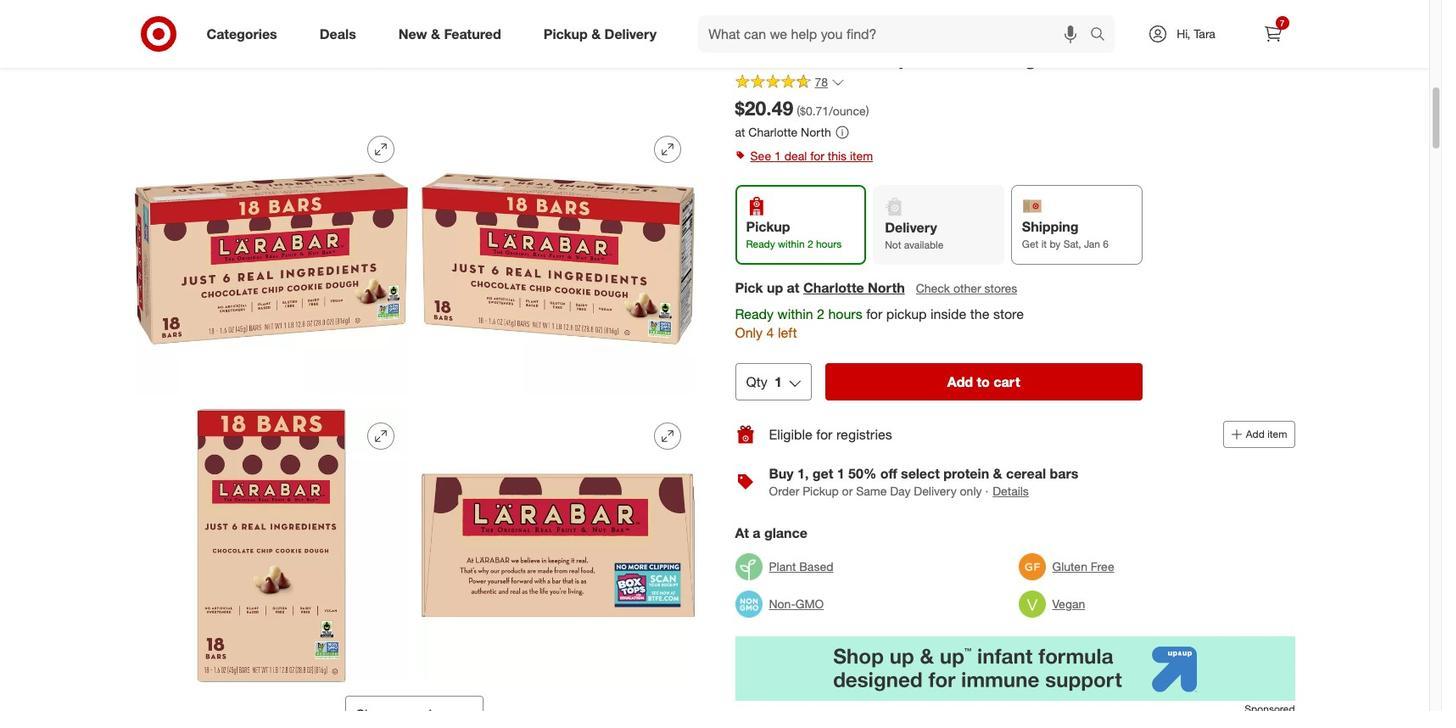 Task type: describe. For each thing, give the bounding box(es) containing it.
store
[[994, 305, 1025, 322]]

at a glance
[[736, 525, 808, 542]]

tara
[[1195, 26, 1216, 41]]

$20.49 ( $0.71 /ounce )
[[736, 95, 870, 119]]

new & featured
[[399, 25, 501, 42]]

gluten free
[[1053, 559, 1115, 574]]

see 1 deal for this item link
[[736, 144, 1296, 168]]

featured
[[444, 25, 501, 42]]

/ounce
[[829, 103, 866, 118]]

qty
[[747, 373, 768, 390]]

only
[[736, 324, 763, 341]]

pickup & delivery
[[544, 25, 657, 42]]

1 for qty
[[775, 373, 782, 390]]

see 1 deal for this item
[[751, 149, 874, 163]]

all
[[767, 26, 779, 40]]

same
[[857, 484, 887, 498]]

chip
[[868, 46, 911, 69]]

cart
[[994, 373, 1021, 390]]

see
[[751, 149, 772, 163]]

non-gmo button
[[736, 586, 824, 623]]

gluten
[[1053, 559, 1088, 574]]

plant based
[[769, 559, 834, 574]]

non-
[[769, 597, 796, 611]]

for inside ready within 2 hours for pickup inside the store only 4 left
[[867, 305, 883, 322]]

stores
[[985, 280, 1018, 295]]

2 vertical spatial for
[[817, 426, 833, 443]]

)
[[866, 103, 870, 118]]

shop
[[736, 26, 764, 40]]

eligible for registries
[[769, 426, 893, 443]]

get
[[813, 465, 834, 482]]

0 vertical spatial for
[[811, 149, 825, 163]]

new
[[399, 25, 427, 42]]

0 vertical spatial delivery
[[605, 25, 657, 42]]

pickup & delivery link
[[529, 15, 678, 53]]

day
[[891, 484, 911, 498]]

7 link
[[1255, 15, 1292, 53]]

within inside ready within 2 hours for pickup inside the store only 4 left
[[778, 305, 814, 322]]

get
[[1023, 238, 1039, 250]]

(
[[797, 103, 800, 118]]

at charlotte north
[[736, 124, 832, 139]]

larabar choc chip cookie dough - 28.8oz/18ct, 4 of 19 image
[[421, 122, 695, 396]]

0 horizontal spatial at
[[736, 124, 746, 139]]

50%
[[849, 465, 877, 482]]

not
[[885, 239, 902, 251]]

$20.49
[[736, 95, 794, 119]]

pickup for ready
[[747, 218, 791, 235]]

registries
[[837, 426, 893, 443]]

available
[[905, 239, 944, 251]]

1 for see
[[775, 149, 782, 163]]

select
[[902, 465, 940, 482]]

shop all larabar larabar choc chip cookie dough - 28.8oz/18ct
[[736, 26, 1174, 69]]

0 vertical spatial north
[[801, 124, 832, 139]]

shipping get it by sat, jan 6
[[1023, 218, 1109, 250]]

pickup ready within 2 hours
[[747, 218, 842, 250]]

other
[[954, 280, 982, 295]]

gluten free button
[[1019, 548, 1115, 586]]

& inside buy 1, get 1 50% off select protein & cereal bars order pickup or same day delivery only ∙ details
[[994, 465, 1003, 482]]

1 inside buy 1, get 1 50% off select protein & cereal bars order pickup or same day delivery only ∙ details
[[838, 465, 845, 482]]

2 inside 'pickup ready within 2 hours'
[[808, 238, 814, 250]]

glance
[[765, 525, 808, 542]]

ready within 2 hours for pickup inside the store only 4 left
[[736, 305, 1025, 341]]

item inside button
[[1268, 428, 1288, 440]]

deals link
[[305, 15, 378, 53]]

charlotte north button
[[804, 278, 905, 297]]

choc
[[813, 46, 863, 69]]

bars
[[1050, 465, 1079, 482]]

pickup for &
[[544, 25, 588, 42]]

7
[[1281, 18, 1285, 28]]

up
[[767, 279, 784, 296]]

inside
[[931, 305, 967, 322]]

dough
[[987, 46, 1049, 69]]

ready inside 'pickup ready within 2 hours'
[[747, 238, 776, 250]]

78
[[815, 74, 829, 89]]

6
[[1104, 238, 1109, 250]]

1 vertical spatial larabar
[[736, 46, 808, 69]]

gmo
[[796, 597, 824, 611]]

deals
[[320, 25, 356, 42]]

check other stores button
[[916, 279, 1019, 297]]

1,
[[798, 465, 809, 482]]

vegan button
[[1019, 586, 1086, 623]]

it
[[1042, 238, 1048, 250]]



Task type: locate. For each thing, give the bounding box(es) containing it.
1 horizontal spatial charlotte
[[804, 279, 865, 296]]

larabar right 'all'
[[782, 26, 822, 40]]

add item
[[1247, 428, 1288, 440]]

1 right see
[[775, 149, 782, 163]]

off
[[881, 465, 898, 482]]

0 vertical spatial pickup
[[544, 25, 588, 42]]

0 vertical spatial 2
[[808, 238, 814, 250]]

within inside 'pickup ready within 2 hours'
[[778, 238, 805, 250]]

1 vertical spatial for
[[867, 305, 883, 322]]

ready up pick
[[747, 238, 776, 250]]

north up 'pickup'
[[868, 279, 905, 296]]

for left 'pickup'
[[867, 305, 883, 322]]

larabar down 'all'
[[736, 46, 808, 69]]

1 vertical spatial north
[[868, 279, 905, 296]]

categories link
[[192, 15, 299, 53]]

1
[[775, 149, 782, 163], [775, 373, 782, 390], [838, 465, 845, 482]]

at down $20.49
[[736, 124, 746, 139]]

charlotte
[[749, 124, 798, 139], [804, 279, 865, 296]]

north
[[801, 124, 832, 139], [868, 279, 905, 296]]

ready inside ready within 2 hours for pickup inside the store only 4 left
[[736, 305, 774, 322]]

0 horizontal spatial add
[[948, 373, 974, 390]]

0 vertical spatial hours
[[816, 238, 842, 250]]

hours up "pick up at charlotte north"
[[816, 238, 842, 250]]

What can we help you find? suggestions appear below search field
[[699, 15, 1095, 53]]

left
[[778, 324, 797, 341]]

1 horizontal spatial 2
[[817, 305, 825, 322]]

hours inside 'pickup ready within 2 hours'
[[816, 238, 842, 250]]

2 down "pick up at charlotte north"
[[817, 305, 825, 322]]

delivery not available
[[885, 219, 944, 251]]

within
[[778, 238, 805, 250], [778, 305, 814, 322]]

eligible
[[769, 426, 813, 443]]

jan
[[1085, 238, 1101, 250]]

1 vertical spatial item
[[1268, 428, 1288, 440]]

0 vertical spatial add
[[948, 373, 974, 390]]

new & featured link
[[384, 15, 523, 53]]

details button
[[992, 482, 1030, 501]]

0 horizontal spatial pickup
[[544, 25, 588, 42]]

0 vertical spatial larabar
[[782, 26, 822, 40]]

0 vertical spatial 1
[[775, 149, 782, 163]]

1 right get
[[838, 465, 845, 482]]

2 horizontal spatial &
[[994, 465, 1003, 482]]

protein
[[944, 465, 990, 482]]

hours inside ready within 2 hours for pickup inside the store only 4 left
[[829, 305, 863, 322]]

add item button
[[1224, 421, 1296, 448]]

2 vertical spatial 1
[[838, 465, 845, 482]]

at
[[736, 124, 746, 139], [787, 279, 800, 296]]

0 horizontal spatial 2
[[808, 238, 814, 250]]

a
[[753, 525, 761, 542]]

2 inside ready within 2 hours for pickup inside the store only 4 left
[[817, 305, 825, 322]]

delivery
[[605, 25, 657, 42], [885, 219, 938, 236], [914, 484, 957, 498]]

pickup
[[887, 305, 927, 322]]

hi,
[[1177, 26, 1191, 41]]

0 horizontal spatial item
[[850, 149, 874, 163]]

1 vertical spatial ready
[[736, 305, 774, 322]]

buy 1, get 1 50% off select protein & cereal bars order pickup or same day delivery only ∙ details
[[769, 465, 1079, 498]]

order
[[769, 484, 800, 498]]

ready
[[747, 238, 776, 250], [736, 305, 774, 322]]

check other stores
[[916, 280, 1018, 295]]

to
[[977, 373, 990, 390]]

pick
[[736, 279, 763, 296]]

buy
[[769, 465, 794, 482]]

2 horizontal spatial pickup
[[803, 484, 839, 498]]

1 vertical spatial add
[[1247, 428, 1265, 440]]

78 link
[[736, 73, 845, 93]]

add to cart button
[[826, 363, 1143, 401]]

pickup inside pickup & delivery link
[[544, 25, 588, 42]]

add for add to cart
[[948, 373, 974, 390]]

2 vertical spatial pickup
[[803, 484, 839, 498]]

pickup
[[544, 25, 588, 42], [747, 218, 791, 235], [803, 484, 839, 498]]

advertisement region
[[736, 637, 1296, 701]]

0 vertical spatial within
[[778, 238, 805, 250]]

hours
[[816, 238, 842, 250], [829, 305, 863, 322]]

1 vertical spatial 2
[[817, 305, 825, 322]]

the
[[971, 305, 990, 322]]

hi, tara
[[1177, 26, 1216, 41]]

add to cart
[[948, 373, 1021, 390]]

delivery inside buy 1, get 1 50% off select protein & cereal bars order pickup or same day delivery only ∙ details
[[914, 484, 957, 498]]

plant
[[769, 559, 797, 574]]

larabar choc chip cookie dough - 28.8oz/18ct, 6 of 19 image
[[421, 409, 695, 683]]

1 vertical spatial at
[[787, 279, 800, 296]]

2 vertical spatial delivery
[[914, 484, 957, 498]]

0 horizontal spatial charlotte
[[749, 124, 798, 139]]

28.8oz/18ct
[[1068, 46, 1174, 69]]

& inside 'link'
[[431, 25, 440, 42]]

charlotte down $20.49
[[749, 124, 798, 139]]

& for new
[[431, 25, 440, 42]]

cookie
[[916, 46, 982, 69]]

qty 1
[[747, 373, 782, 390]]

0 vertical spatial ready
[[747, 238, 776, 250]]

1 horizontal spatial pickup
[[747, 218, 791, 235]]

or
[[843, 484, 853, 498]]

delivery inside delivery not available
[[885, 219, 938, 236]]

pickup inside buy 1, get 1 50% off select protein & cereal bars order pickup or same day delivery only ∙ details
[[803, 484, 839, 498]]

buy 1, get 1 50% off select protein & cereal bars link
[[769, 465, 1079, 482]]

details
[[993, 484, 1030, 498]]

0 horizontal spatial &
[[431, 25, 440, 42]]

0 vertical spatial charlotte
[[749, 124, 798, 139]]

free
[[1091, 559, 1115, 574]]

$0.71
[[800, 103, 829, 118]]

check
[[916, 280, 951, 295]]

cereal
[[1007, 465, 1047, 482]]

non-gmo
[[769, 597, 824, 611]]

search button
[[1083, 15, 1123, 56]]

4
[[767, 324, 775, 341]]

pick up at charlotte north
[[736, 279, 905, 296]]

categories
[[207, 25, 277, 42]]

for left 'this'
[[811, 149, 825, 163]]

larabar choc chip cookie dough - 28.8oz/18ct, 3 of 19 image
[[135, 122, 408, 396]]

& for pickup
[[592, 25, 601, 42]]

∙
[[986, 484, 989, 498]]

1 vertical spatial 1
[[775, 373, 782, 390]]

at
[[736, 525, 749, 542]]

at right up
[[787, 279, 800, 296]]

0 horizontal spatial north
[[801, 124, 832, 139]]

1 horizontal spatial add
[[1247, 428, 1265, 440]]

within up up
[[778, 238, 805, 250]]

charlotte up ready within 2 hours for pickup inside the store only 4 left
[[804, 279, 865, 296]]

larabar choc chip cookie dough - 28.8oz/18ct, 5 of 19 image
[[135, 409, 408, 683]]

hours down the charlotte north button
[[829, 305, 863, 322]]

sat,
[[1064, 238, 1082, 250]]

1 horizontal spatial north
[[868, 279, 905, 296]]

pickup inside 'pickup ready within 2 hours'
[[747, 218, 791, 235]]

1 vertical spatial charlotte
[[804, 279, 865, 296]]

1 vertical spatial hours
[[829, 305, 863, 322]]

plant based button
[[736, 548, 834, 586]]

shipping
[[1023, 218, 1079, 235]]

north down $0.71
[[801, 124, 832, 139]]

based
[[800, 559, 834, 574]]

1 vertical spatial within
[[778, 305, 814, 322]]

item
[[850, 149, 874, 163], [1268, 428, 1288, 440]]

1 vertical spatial pickup
[[747, 218, 791, 235]]

vegan
[[1053, 597, 1086, 611]]

1 right qty
[[775, 373, 782, 390]]

0 vertical spatial item
[[850, 149, 874, 163]]

0 vertical spatial at
[[736, 124, 746, 139]]

1 horizontal spatial at
[[787, 279, 800, 296]]

1 vertical spatial delivery
[[885, 219, 938, 236]]

for right eligible
[[817, 426, 833, 443]]

only
[[960, 484, 982, 498]]

by
[[1050, 238, 1061, 250]]

within up left
[[778, 305, 814, 322]]

1 horizontal spatial &
[[592, 25, 601, 42]]

1 horizontal spatial item
[[1268, 428, 1288, 440]]

search
[[1083, 27, 1123, 44]]

ready up only
[[736, 305, 774, 322]]

this
[[828, 149, 847, 163]]

deal
[[785, 149, 807, 163]]

add for add item
[[1247, 428, 1265, 440]]

2 up "pick up at charlotte north"
[[808, 238, 814, 250]]



Task type: vqa. For each thing, say whether or not it's contained in the screenshot.
Categories
yes



